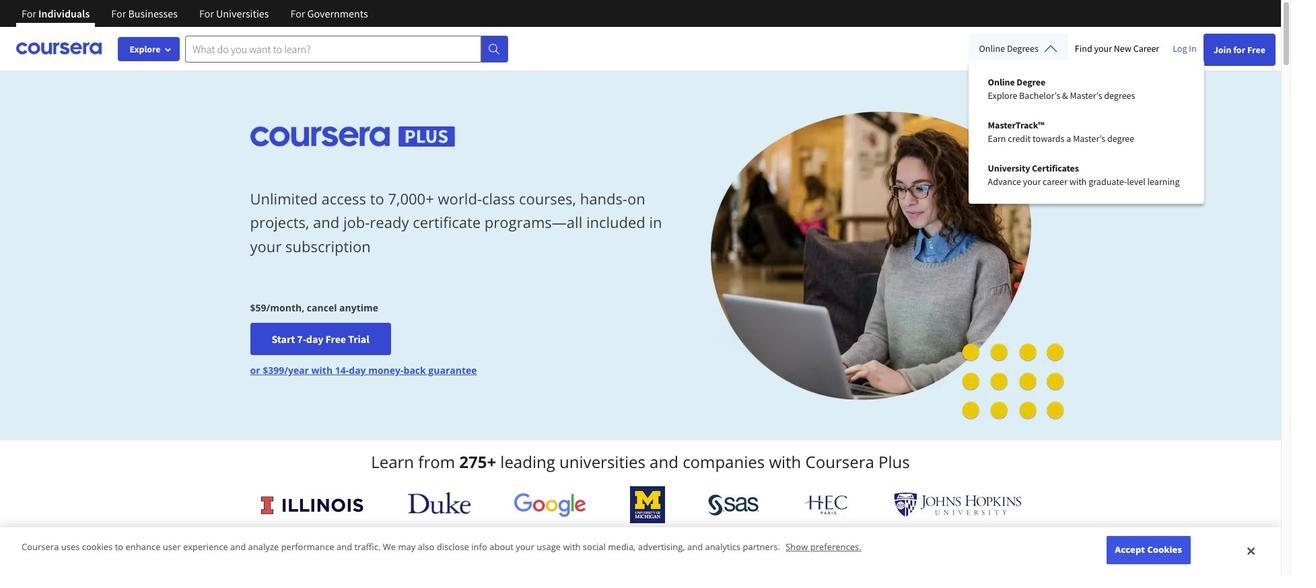 Task type: locate. For each thing, give the bounding box(es) containing it.
online for online degrees
[[979, 42, 1005, 55]]

hec paris image
[[803, 491, 850, 519]]

coursera left the uses
[[22, 542, 59, 554]]

day down $59 /month, cancel anytime
[[306, 333, 323, 346]]

explore down for businesses
[[130, 43, 161, 55]]

preferences.
[[810, 542, 861, 554]]

1 vertical spatial master's
[[1073, 133, 1106, 145]]

graduate-
[[1089, 176, 1127, 188]]

for
[[1233, 44, 1246, 56]]

duke university image
[[408, 493, 470, 514]]

day left money-
[[349, 364, 366, 377]]

for governments
[[290, 7, 368, 20]]

to inside the unlimited access to 7,000+ world-class courses, hands-on projects, and job-ready certificate programs—all included in your subscription
[[370, 189, 384, 209]]

start 7-day free trial button
[[250, 323, 391, 356]]

job-
[[343, 212, 370, 233]]

for
[[22, 7, 36, 20], [111, 7, 126, 20], [199, 7, 214, 20], [290, 7, 305, 20]]

your right about
[[516, 542, 534, 554]]

online degree explore bachelor's & master's degrees
[[988, 76, 1135, 102]]

for universities
[[199, 7, 269, 20]]

universities
[[559, 451, 646, 473]]

certificates
[[1032, 162, 1079, 174]]

start 7-day free trial
[[272, 333, 369, 346]]

online left degree
[[988, 76, 1015, 88]]

1 for from the left
[[22, 7, 36, 20]]

for businesses
[[111, 7, 178, 20]]

show
[[786, 542, 808, 554]]

1 vertical spatial online
[[988, 76, 1015, 88]]

log
[[1173, 42, 1187, 55]]

coursera up the hec paris image
[[806, 451, 874, 473]]

0 vertical spatial online
[[979, 42, 1005, 55]]

explore inside online degree explore bachelor's & master's degrees
[[988, 90, 1017, 102]]

online inside 'online degrees' 'popup button'
[[979, 42, 1005, 55]]

guarantee
[[428, 364, 477, 377]]

free right for
[[1247, 44, 1266, 56]]

0 vertical spatial master's
[[1070, 90, 1102, 102]]

sas image
[[708, 494, 760, 516]]

trial
[[348, 333, 369, 346]]

2 for from the left
[[111, 7, 126, 20]]

your left career
[[1023, 176, 1041, 188]]

start
[[272, 333, 295, 346]]

with right companies
[[769, 451, 801, 473]]

in
[[649, 212, 662, 233]]

unlimited access to 7,000+ world-class courses, hands-on projects, and job-ready certificate programs—all included in your subscription
[[250, 189, 662, 256]]

money-
[[368, 364, 404, 377]]

1 vertical spatial coursera
[[22, 542, 59, 554]]

cookies
[[82, 542, 113, 554]]

0 horizontal spatial day
[[306, 333, 323, 346]]

online
[[979, 42, 1005, 55], [988, 76, 1015, 88]]

new
[[1114, 42, 1132, 55]]

and left 'traffic.'
[[337, 542, 352, 554]]

join for free link
[[1203, 34, 1276, 66]]

degrees
[[1007, 42, 1039, 55]]

master's right &
[[1070, 90, 1102, 102]]

master's inside online degree explore bachelor's & master's degrees
[[1070, 90, 1102, 102]]

4 for from the left
[[290, 7, 305, 20]]

individuals
[[38, 7, 90, 20]]

performance
[[281, 542, 334, 554]]

leading
[[500, 451, 555, 473]]

for for individuals
[[22, 7, 36, 20]]

for individuals
[[22, 7, 90, 20]]

access
[[321, 189, 366, 209]]

3 for from the left
[[199, 7, 214, 20]]

world-
[[438, 189, 482, 209]]

0 vertical spatial explore
[[130, 43, 161, 55]]

master's
[[1070, 90, 1102, 102], [1073, 133, 1106, 145]]

for left 'governments' at the left
[[290, 7, 305, 20]]

master's right a
[[1073, 133, 1106, 145]]

businesses
[[128, 7, 178, 20]]

and left analyze on the left of the page
[[230, 542, 246, 554]]

for left businesses
[[111, 7, 126, 20]]

online left "degrees" on the top of the page
[[979, 42, 1005, 55]]

day inside button
[[306, 333, 323, 346]]

explore down degree
[[988, 90, 1017, 102]]

media,
[[608, 542, 636, 554]]

online inside online degree explore bachelor's & master's degrees
[[988, 76, 1015, 88]]

explore button
[[118, 37, 180, 61]]

and up subscription
[[313, 212, 339, 233]]

1 horizontal spatial free
[[1247, 44, 1266, 56]]

1 vertical spatial free
[[326, 333, 346, 346]]

1 horizontal spatial to
[[370, 189, 384, 209]]

0 vertical spatial to
[[370, 189, 384, 209]]

or $399 /year with 14-day money-back guarantee
[[250, 364, 477, 377]]

degree
[[1107, 133, 1135, 145]]

experience
[[183, 542, 228, 554]]

What do you want to learn? text field
[[185, 35, 481, 62]]

enhance
[[126, 542, 161, 554]]

online for online degree explore bachelor's & master's degrees
[[988, 76, 1015, 88]]

about
[[490, 542, 514, 554]]

accept cookies
[[1115, 544, 1182, 556]]

with right career
[[1069, 176, 1087, 188]]

your
[[1094, 42, 1112, 55], [1023, 176, 1041, 188], [250, 236, 282, 256], [516, 542, 534, 554]]

analyze
[[248, 542, 279, 554]]

1 horizontal spatial coursera
[[806, 451, 874, 473]]

a
[[1067, 133, 1071, 145]]

to up ready
[[370, 189, 384, 209]]

and inside the unlimited access to 7,000+ world-class courses, hands-on projects, and job-ready certificate programs—all included in your subscription
[[313, 212, 339, 233]]

to right cookies
[[115, 542, 123, 554]]

coursera image
[[16, 38, 102, 59]]

1 horizontal spatial explore
[[988, 90, 1017, 102]]

275+
[[459, 451, 496, 473]]

explore inside explore popup button
[[130, 43, 161, 55]]

and left analytics
[[687, 542, 703, 554]]

or
[[250, 364, 260, 377]]

&
[[1062, 90, 1068, 102]]

find
[[1075, 42, 1092, 55]]

google image
[[514, 493, 586, 518]]

0 horizontal spatial coursera
[[22, 542, 59, 554]]

for left individuals
[[22, 7, 36, 20]]

your down projects,
[[250, 236, 282, 256]]

1 vertical spatial to
[[115, 542, 123, 554]]

free
[[1247, 44, 1266, 56], [326, 333, 346, 346]]

your right find
[[1094, 42, 1112, 55]]

free left 'trial' at the left
[[326, 333, 346, 346]]

None search field
[[185, 35, 508, 62]]

to
[[370, 189, 384, 209], [115, 542, 123, 554]]

banner navigation
[[11, 0, 379, 37]]

1 vertical spatial explore
[[988, 90, 1017, 102]]

usage
[[537, 542, 561, 554]]

for left "universities" on the left
[[199, 7, 214, 20]]

$59 /month, cancel anytime
[[250, 302, 378, 315]]

and up university of michigan image
[[650, 451, 679, 473]]

0 vertical spatial day
[[306, 333, 323, 346]]

1 horizontal spatial day
[[349, 364, 366, 377]]

master's inside mastertrack™ earn credit towards a master's degree
[[1073, 133, 1106, 145]]

0 horizontal spatial to
[[115, 542, 123, 554]]

0 horizontal spatial explore
[[130, 43, 161, 55]]

for for governments
[[290, 7, 305, 20]]

day
[[306, 333, 323, 346], [349, 364, 366, 377]]

0 horizontal spatial free
[[326, 333, 346, 346]]

with
[[1069, 176, 1087, 188], [311, 364, 333, 377], [769, 451, 801, 473], [563, 542, 581, 554]]

level
[[1127, 176, 1146, 188]]



Task type: vqa. For each thing, say whether or not it's contained in the screenshot.
Help Center icon on the right bottom
no



Task type: describe. For each thing, give the bounding box(es) containing it.
learn
[[371, 451, 414, 473]]

log in
[[1173, 42, 1197, 55]]

14-
[[335, 364, 349, 377]]

your inside the unlimited access to 7,000+ world-class courses, hands-on projects, and job-ready certificate programs—all included in your subscription
[[250, 236, 282, 256]]

traffic.
[[354, 542, 381, 554]]

master's for &
[[1070, 90, 1102, 102]]

university
[[988, 162, 1030, 174]]

degree
[[1017, 76, 1046, 88]]

analytics
[[705, 542, 741, 554]]

uses
[[61, 542, 80, 554]]

learning
[[1147, 176, 1180, 188]]

mastertrack™ earn credit towards a master's degree
[[988, 119, 1135, 145]]

we
[[383, 542, 396, 554]]

ready
[[370, 212, 409, 233]]

governments
[[307, 7, 368, 20]]

free inside button
[[326, 333, 346, 346]]

advance
[[988, 176, 1021, 188]]

your inside find your new career link
[[1094, 42, 1112, 55]]

/year
[[284, 364, 309, 377]]

partners.
[[743, 542, 780, 554]]

log in link
[[1166, 40, 1203, 57]]

for for universities
[[199, 7, 214, 20]]

disclose
[[437, 542, 469, 554]]

master's for a
[[1073, 133, 1106, 145]]

coursera plus image
[[250, 126, 455, 147]]

class
[[482, 189, 515, 209]]

may
[[398, 542, 416, 554]]

cookies
[[1147, 544, 1182, 556]]

learn from 275+ leading universities and companies with coursera plus
[[371, 451, 910, 473]]

info
[[471, 542, 487, 554]]

plus
[[879, 451, 910, 473]]

online degrees button
[[968, 34, 1068, 63]]

cancel
[[307, 302, 337, 315]]

accept cookies button
[[1107, 537, 1191, 565]]

1 vertical spatial day
[[349, 364, 366, 377]]

career
[[1133, 42, 1159, 55]]

your inside the university certificates advance your career with graduate-level learning
[[1023, 176, 1041, 188]]

certificate
[[413, 212, 481, 233]]

universities
[[216, 7, 269, 20]]

bachelor's
[[1019, 90, 1060, 102]]

show preferences. link
[[786, 542, 861, 554]]

courses,
[[519, 189, 576, 209]]

mastertrack™
[[988, 119, 1044, 131]]

earn
[[988, 133, 1006, 145]]

social
[[583, 542, 606, 554]]

advertising,
[[638, 542, 685, 554]]

for for businesses
[[111, 7, 126, 20]]

projects,
[[250, 212, 309, 233]]

find your new career
[[1075, 42, 1159, 55]]

online degrees menu
[[977, 67, 1195, 197]]

with left 14-
[[311, 364, 333, 377]]

user
[[163, 542, 181, 554]]

credit
[[1008, 133, 1031, 145]]

hands-
[[580, 189, 627, 209]]

unlimited
[[250, 189, 318, 209]]

0 vertical spatial free
[[1247, 44, 1266, 56]]

join for free
[[1214, 44, 1266, 56]]

towards
[[1033, 133, 1065, 145]]

degrees
[[1104, 90, 1135, 102]]

included
[[586, 212, 645, 233]]

$59
[[250, 302, 266, 315]]

online degrees
[[979, 42, 1039, 55]]

back
[[404, 364, 426, 377]]

in
[[1189, 42, 1197, 55]]

with left social
[[563, 542, 581, 554]]

7,000+
[[388, 189, 434, 209]]

subscription
[[285, 236, 371, 256]]

university certificates advance your career with graduate-level learning
[[988, 162, 1180, 188]]

find your new career link
[[1068, 40, 1166, 57]]

anytime
[[339, 302, 378, 315]]

on
[[627, 189, 645, 209]]

johns hopkins university image
[[894, 493, 1022, 518]]

accept
[[1115, 544, 1145, 556]]

from
[[418, 451, 455, 473]]

university of michigan image
[[630, 487, 665, 524]]

with inside the university certificates advance your career with graduate-level learning
[[1069, 176, 1087, 188]]

join
[[1214, 44, 1232, 56]]

coursera uses cookies to enhance user experience and analyze performance and traffic. we may also disclose info about your usage with social media, advertising, and analytics partners. show preferences.
[[22, 542, 861, 554]]

7-
[[297, 333, 306, 346]]

programs—all
[[485, 212, 582, 233]]

university of illinois at urbana-champaign image
[[260, 494, 365, 516]]

0 vertical spatial coursera
[[806, 451, 874, 473]]

companies
[[683, 451, 765, 473]]



